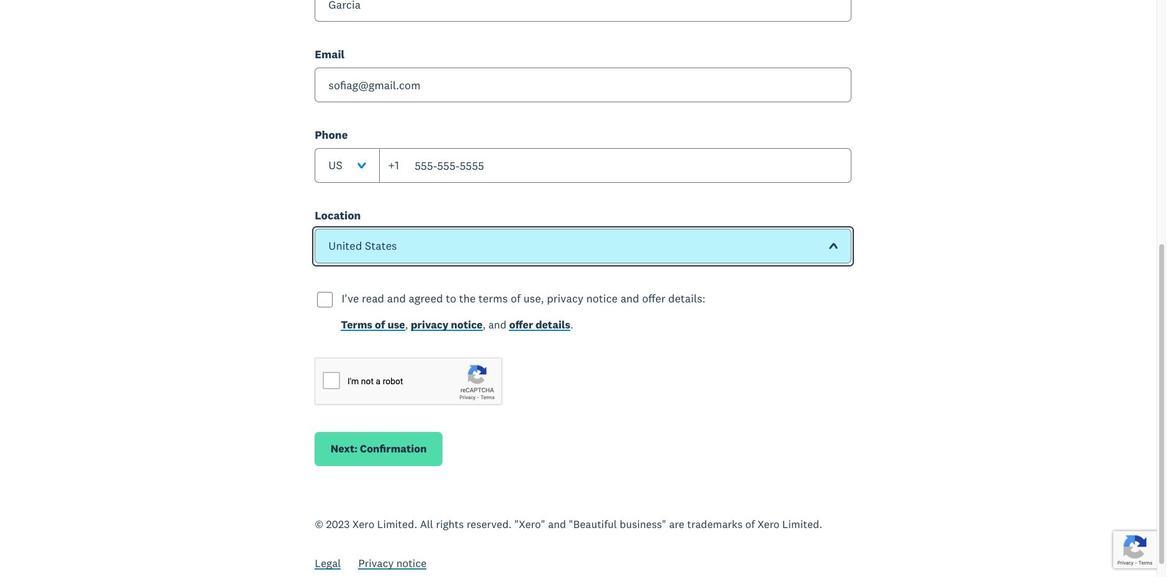 Task type: describe. For each thing, give the bounding box(es) containing it.
Phone text field
[[379, 149, 851, 183]]



Task type: vqa. For each thing, say whether or not it's contained in the screenshot.
For to the bottom
no



Task type: locate. For each thing, give the bounding box(es) containing it.
Email email field
[[315, 68, 851, 103]]

Last name text field
[[315, 0, 851, 22]]



